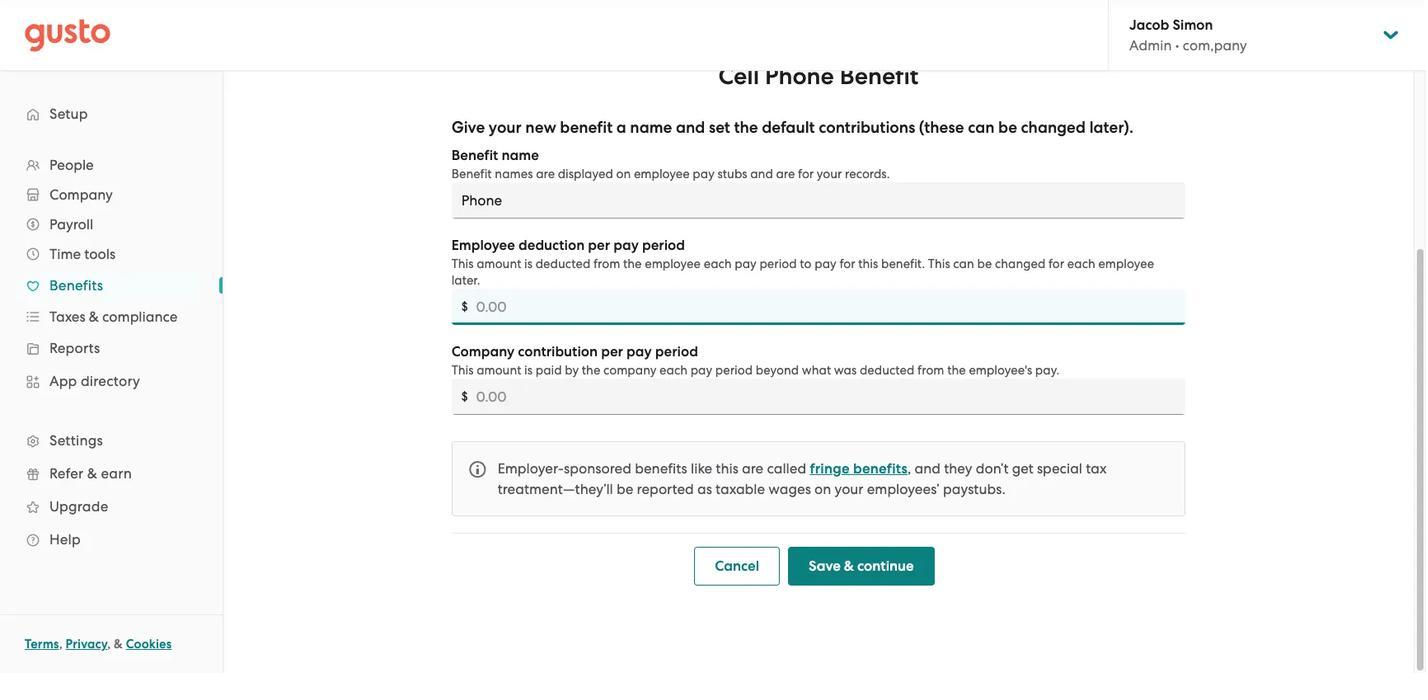Task type: vqa. For each thing, say whether or not it's contained in the screenshot.
the addresses
no



Task type: describe. For each thing, give the bounding box(es) containing it.
privacy link
[[66, 637, 107, 652]]

jacob
[[1130, 16, 1170, 34]]

pay.
[[1036, 363, 1060, 378]]

be inside , and they don't get special tax treatment—they'll be reported as taxable wages on your employees' paystubs.
[[617, 481, 634, 497]]

continue
[[858, 558, 914, 575]]

, and they don't get special tax treatment—they'll be reported as taxable wages on your employees' paystubs.
[[498, 460, 1107, 497]]

Benefit name text field
[[452, 182, 1186, 219]]

reports
[[49, 340, 100, 356]]

per for deduction
[[588, 237, 610, 254]]

cancel button
[[695, 547, 780, 586]]

treatment—they'll
[[498, 481, 614, 497]]

gusto navigation element
[[0, 71, 223, 582]]

(these
[[920, 118, 965, 137]]

by
[[565, 363, 579, 378]]

employee
[[452, 237, 515, 254]]

give your new benefit a name and set the default contributions (these can be changed later).
[[452, 118, 1134, 137]]

sponsored
[[564, 460, 632, 477]]

time
[[49, 246, 81, 262]]

benefit
[[560, 118, 613, 137]]

give
[[452, 118, 485, 137]]

special
[[1038, 460, 1083, 477]]

new
[[526, 118, 557, 137]]

period left to
[[760, 257, 797, 271]]

2 benefits from the left
[[854, 460, 908, 478]]

pay right company
[[691, 363, 713, 378]]

taxable
[[716, 481, 766, 497]]

time tools
[[49, 246, 116, 262]]

this for employee deduction per pay period
[[452, 257, 474, 271]]

save
[[809, 558, 841, 575]]

terms , privacy , & cookies
[[25, 637, 172, 652]]

name inside benefit name benefit names are displayed on employee pay stubs and are for your records.
[[502, 147, 539, 164]]

employees'
[[867, 481, 940, 497]]

each for company contribution per pay period
[[660, 363, 688, 378]]

0 vertical spatial your
[[489, 118, 522, 137]]

reports link
[[16, 333, 206, 363]]

pay up company
[[627, 343, 652, 360]]

get
[[1013, 460, 1034, 477]]

benefits inside 'employer-sponsored benefits like this are called fringe benefits'
[[635, 460, 688, 477]]

simon
[[1173, 16, 1214, 34]]

they
[[945, 460, 973, 477]]

time tools button
[[16, 239, 206, 269]]

can inside the employee deduction per pay period this amount is deducted from the employee each pay period to pay for this benefit. this can be changed for each employee later.
[[954, 257, 975, 271]]

help link
[[16, 525, 206, 554]]

2 horizontal spatial for
[[1049, 257, 1065, 271]]

pay left to
[[735, 257, 757, 271]]

cell phone benefit
[[719, 62, 919, 91]]

jacob simon admin • com,pany
[[1130, 16, 1248, 54]]

people
[[49, 157, 94, 173]]

company
[[604, 363, 657, 378]]

a
[[617, 118, 627, 137]]

help
[[49, 531, 81, 548]]

refer & earn link
[[16, 459, 206, 488]]

payroll
[[49, 216, 93, 233]]

app directory link
[[16, 366, 206, 396]]

your inside , and they don't get special tax treatment—they'll be reported as taxable wages on your employees' paystubs.
[[835, 481, 864, 497]]

set
[[709, 118, 731, 137]]

what
[[802, 363, 832, 378]]

app directory
[[49, 373, 140, 389]]

employee's
[[969, 363, 1033, 378]]

cell
[[719, 62, 760, 91]]

2 horizontal spatial are
[[777, 167, 795, 181]]

•
[[1176, 37, 1180, 54]]

contributions
[[819, 118, 916, 137]]

$ for company contribution per pay period
[[462, 389, 468, 404]]

benefit for cell phone benefit
[[840, 62, 919, 91]]

1 vertical spatial benefit
[[452, 147, 498, 164]]

called
[[767, 460, 807, 477]]

like
[[691, 460, 713, 477]]

stubs
[[718, 167, 748, 181]]

0 horizontal spatial and
[[676, 118, 706, 137]]

this for company contribution per pay period
[[452, 363, 474, 378]]

is for deduction
[[525, 257, 533, 271]]

refer & earn
[[49, 465, 132, 482]]

default
[[762, 118, 815, 137]]

payroll button
[[16, 210, 206, 239]]

as
[[698, 481, 713, 497]]

wages
[[769, 481, 812, 497]]

settings
[[49, 432, 103, 449]]

tax
[[1086, 460, 1107, 477]]

app
[[49, 373, 77, 389]]

employer-sponsored benefits like this are called fringe benefits
[[498, 460, 908, 478]]

later).
[[1090, 118, 1134, 137]]

deduction
[[519, 237, 585, 254]]

displayed
[[558, 167, 614, 181]]

deducted inside company contribution per pay period this amount is paid by the company each pay period beyond what was deducted from the employee's pay.
[[860, 363, 915, 378]]

save & continue
[[809, 558, 914, 575]]

terms link
[[25, 637, 59, 652]]

company contribution per pay period this amount is paid by the company each pay period beyond what was deducted from the employee's pay.
[[452, 343, 1060, 378]]

admin
[[1130, 37, 1173, 54]]

was
[[835, 363, 857, 378]]

setup
[[49, 106, 88, 122]]



Task type: locate. For each thing, give the bounding box(es) containing it.
1 vertical spatial this
[[716, 460, 739, 477]]

&
[[89, 308, 99, 325], [87, 465, 97, 482], [844, 558, 855, 575], [114, 637, 123, 652]]

1 vertical spatial name
[[502, 147, 539, 164]]

amount for employee
[[477, 257, 522, 271]]

0 horizontal spatial be
[[617, 481, 634, 497]]

this inside the employee deduction per pay period this amount is deducted from the employee each pay period to pay for this benefit. this can be changed for each employee later.
[[859, 257, 879, 271]]

the inside the employee deduction per pay period this amount is deducted from the employee each pay period to pay for this benefit. this can be changed for each employee later.
[[624, 257, 642, 271]]

, left privacy
[[59, 637, 63, 652]]

2 vertical spatial and
[[915, 460, 941, 477]]

don't
[[976, 460, 1009, 477]]

cancel
[[715, 558, 760, 575]]

fringe benefits link
[[810, 460, 908, 478]]

can right the (these
[[968, 118, 995, 137]]

be down the sponsored
[[617, 481, 634, 497]]

1 vertical spatial on
[[815, 481, 832, 497]]

0 horizontal spatial from
[[594, 257, 621, 271]]

$
[[462, 299, 468, 314], [462, 389, 468, 404]]

1 vertical spatial amount
[[477, 363, 522, 378]]

0 vertical spatial per
[[588, 237, 610, 254]]

0 vertical spatial from
[[594, 257, 621, 271]]

1 vertical spatial company
[[452, 343, 515, 360]]

1 vertical spatial is
[[525, 363, 533, 378]]

setup link
[[16, 99, 206, 129]]

0 vertical spatial and
[[676, 118, 706, 137]]

fringe
[[810, 460, 850, 478]]

$ for employee deduction per pay period
[[462, 299, 468, 314]]

paystubs.
[[944, 481, 1006, 497]]

this up taxable
[[716, 460, 739, 477]]

this
[[452, 257, 474, 271], [929, 257, 951, 271], [452, 363, 474, 378]]

& right save
[[844, 558, 855, 575]]

1 $ from the top
[[462, 299, 468, 314]]

and right stubs
[[751, 167, 774, 181]]

changed
[[1022, 118, 1086, 137], [996, 257, 1046, 271]]

1 horizontal spatial are
[[742, 460, 764, 477]]

list containing people
[[0, 150, 223, 556]]

& right taxes
[[89, 308, 99, 325]]

benefit.
[[882, 257, 926, 271]]

0 horizontal spatial name
[[502, 147, 539, 164]]

per
[[588, 237, 610, 254], [601, 343, 624, 360]]

1 is from the top
[[525, 257, 533, 271]]

deducted inside the employee deduction per pay period this amount is deducted from the employee each pay period to pay for this benefit. this can be changed for each employee later.
[[536, 257, 591, 271]]

, left cookies button
[[107, 637, 111, 652]]

and inside benefit name benefit names are displayed on employee pay stubs and are for your records.
[[751, 167, 774, 181]]

1 vertical spatial from
[[918, 363, 945, 378]]

are inside 'employer-sponsored benefits like this are called fringe benefits'
[[742, 460, 764, 477]]

0 vertical spatial name
[[630, 118, 673, 137]]

name
[[630, 118, 673, 137], [502, 147, 539, 164]]

your down fringe benefits link
[[835, 481, 864, 497]]

benefits
[[49, 277, 103, 294]]

1 vertical spatial $
[[462, 389, 468, 404]]

pay
[[693, 167, 715, 181], [614, 237, 639, 254], [735, 257, 757, 271], [815, 257, 837, 271], [627, 343, 652, 360], [691, 363, 713, 378]]

are up "benefit name" text field
[[777, 167, 795, 181]]

& left earn
[[87, 465, 97, 482]]

1 horizontal spatial ,
[[107, 637, 111, 652]]

,
[[908, 460, 912, 477], [59, 637, 63, 652], [107, 637, 111, 652]]

2 is from the top
[[525, 363, 533, 378]]

and left set
[[676, 118, 706, 137]]

on down fringe
[[815, 481, 832, 497]]

and left they
[[915, 460, 941, 477]]

pay left stubs
[[693, 167, 715, 181]]

period up company
[[655, 343, 699, 360]]

1 horizontal spatial deducted
[[860, 363, 915, 378]]

company for company contribution per pay period this amount is paid by the company each pay period beyond what was deducted from the employee's pay.
[[452, 343, 515, 360]]

& for continue
[[844, 558, 855, 575]]

records.
[[845, 167, 890, 181]]

company down people
[[49, 186, 113, 203]]

1 vertical spatial deducted
[[860, 363, 915, 378]]

employee
[[634, 167, 690, 181], [645, 257, 701, 271], [1099, 257, 1155, 271]]

0 vertical spatial this
[[859, 257, 879, 271]]

1 vertical spatial can
[[954, 257, 975, 271]]

2 horizontal spatial be
[[999, 118, 1018, 137]]

paid
[[536, 363, 562, 378]]

1 vertical spatial your
[[817, 167, 842, 181]]

employer-
[[498, 460, 564, 477]]

period down benefit name benefit names are displayed on employee pay stubs and are for your records.
[[642, 237, 685, 254]]

& inside button
[[844, 558, 855, 575]]

benefit left the names
[[452, 167, 492, 181]]

benefit for benefit name benefit names are displayed on employee pay stubs and are for your records.
[[452, 167, 492, 181]]

the
[[734, 118, 758, 137], [624, 257, 642, 271], [582, 363, 601, 378], [948, 363, 966, 378]]

phone
[[765, 62, 835, 91]]

2 horizontal spatial and
[[915, 460, 941, 477]]

amount inside the employee deduction per pay period this amount is deducted from the employee each pay period to pay for this benefit. this can be changed for each employee later.
[[477, 257, 522, 271]]

company
[[49, 186, 113, 203], [452, 343, 515, 360]]

reported
[[637, 481, 694, 497]]

upgrade
[[49, 498, 108, 515]]

0 horizontal spatial this
[[716, 460, 739, 477]]

your left new
[[489, 118, 522, 137]]

taxes & compliance
[[49, 308, 178, 325]]

settings link
[[16, 426, 206, 455]]

0 horizontal spatial on
[[617, 167, 631, 181]]

period
[[642, 237, 685, 254], [760, 257, 797, 271], [655, 343, 699, 360], [716, 363, 753, 378]]

amount
[[477, 257, 522, 271], [477, 363, 522, 378]]

1 horizontal spatial from
[[918, 363, 945, 378]]

names
[[495, 167, 533, 181]]

from inside the employee deduction per pay period this amount is deducted from the employee each pay period to pay for this benefit. this can be changed for each employee later.
[[594, 257, 621, 271]]

1 vertical spatial changed
[[996, 257, 1046, 271]]

1 amount from the top
[[477, 257, 522, 271]]

employee inside benefit name benefit names are displayed on employee pay stubs and are for your records.
[[634, 167, 690, 181]]

your
[[489, 118, 522, 137], [817, 167, 842, 181], [835, 481, 864, 497]]

0 horizontal spatial company
[[49, 186, 113, 203]]

to
[[800, 257, 812, 271]]

deducted
[[536, 257, 591, 271], [860, 363, 915, 378]]

& for compliance
[[89, 308, 99, 325]]

each
[[704, 257, 732, 271], [1068, 257, 1096, 271], [660, 363, 688, 378]]

1 vertical spatial be
[[978, 257, 993, 271]]

com,pany
[[1183, 37, 1248, 54]]

per for contribution
[[601, 343, 624, 360]]

on inside , and they don't get special tax treatment—they'll be reported as taxable wages on your employees' paystubs.
[[815, 481, 832, 497]]

1 horizontal spatial each
[[704, 257, 732, 271]]

benefits link
[[16, 271, 206, 300]]

2 vertical spatial your
[[835, 481, 864, 497]]

company inside company contribution per pay period this amount is paid by the company each pay period beyond what was deducted from the employee's pay.
[[452, 343, 515, 360]]

upgrade link
[[16, 492, 206, 521]]

period left the 'beyond'
[[716, 363, 753, 378]]

1 horizontal spatial benefits
[[854, 460, 908, 478]]

name right a in the top left of the page
[[630, 118, 673, 137]]

benefit up contributions
[[840, 62, 919, 91]]

0 horizontal spatial benefits
[[635, 460, 688, 477]]

cookies button
[[126, 634, 172, 654]]

changed inside the employee deduction per pay period this amount is deducted from the employee each pay period to pay for this benefit. this can be changed for each employee later.
[[996, 257, 1046, 271]]

0 horizontal spatial each
[[660, 363, 688, 378]]

per inside company contribution per pay period this amount is paid by the company each pay period beyond what was deducted from the employee's pay.
[[601, 343, 624, 360]]

this inside 'employer-sponsored benefits like this are called fringe benefits'
[[716, 460, 739, 477]]

is inside the employee deduction per pay period this amount is deducted from the employee each pay period to pay for this benefit. this can be changed for each employee later.
[[525, 257, 533, 271]]

per inside the employee deduction per pay period this amount is deducted from the employee each pay period to pay for this benefit. this can be changed for each employee later.
[[588, 237, 610, 254]]

2 vertical spatial be
[[617, 481, 634, 497]]

0 vertical spatial changed
[[1022, 118, 1086, 137]]

on
[[617, 167, 631, 181], [815, 481, 832, 497]]

0 vertical spatial on
[[617, 167, 631, 181]]

deducted right was
[[860, 363, 915, 378]]

each for employee deduction per pay period
[[704, 257, 732, 271]]

0 vertical spatial deducted
[[536, 257, 591, 271]]

1 horizontal spatial company
[[452, 343, 515, 360]]

amount for company
[[477, 363, 522, 378]]

company inside dropdown button
[[49, 186, 113, 203]]

be
[[999, 118, 1018, 137], [978, 257, 993, 271], [617, 481, 634, 497]]

is for contribution
[[525, 363, 533, 378]]

list
[[0, 150, 223, 556]]

for inside benefit name benefit names are displayed on employee pay stubs and are for your records.
[[798, 167, 814, 181]]

pay right to
[[815, 257, 837, 271]]

this inside company contribution per pay period this amount is paid by the company each pay period beyond what was deducted from the employee's pay.
[[452, 363, 474, 378]]

per right deduction at top
[[588, 237, 610, 254]]

taxes
[[49, 308, 85, 325]]

your up "benefit name" text field
[[817, 167, 842, 181]]

home image
[[25, 19, 111, 52]]

this left benefit.
[[859, 257, 879, 271]]

0 vertical spatial amount
[[477, 257, 522, 271]]

terms
[[25, 637, 59, 652]]

from inside company contribution per pay period this amount is paid by the company each pay period beyond what was deducted from the employee's pay.
[[918, 363, 945, 378]]

1 vertical spatial and
[[751, 167, 774, 181]]

2 amount from the top
[[477, 363, 522, 378]]

be inside the employee deduction per pay period this amount is deducted from the employee each pay period to pay for this benefit. this can be changed for each employee later.
[[978, 257, 993, 271]]

benefit down give
[[452, 147, 498, 164]]

1 horizontal spatial for
[[840, 257, 856, 271]]

& for earn
[[87, 465, 97, 482]]

earn
[[101, 465, 132, 482]]

amount inside company contribution per pay period this amount is paid by the company each pay period beyond what was deducted from the employee's pay.
[[477, 363, 522, 378]]

0 vertical spatial be
[[999, 118, 1018, 137]]

taxes & compliance button
[[16, 302, 206, 332]]

1 benefits from the left
[[635, 460, 688, 477]]

privacy
[[66, 637, 107, 652]]

0 vertical spatial company
[[49, 186, 113, 203]]

can right benefit.
[[954, 257, 975, 271]]

per up company
[[601, 343, 624, 360]]

2 horizontal spatial each
[[1068, 257, 1096, 271]]

1 horizontal spatial this
[[859, 257, 879, 271]]

compliance
[[102, 308, 178, 325]]

save & continue button
[[789, 547, 935, 586]]

0 vertical spatial benefit
[[840, 62, 919, 91]]

and inside , and they don't get special tax treatment—they'll be reported as taxable wages on your employees' paystubs.
[[915, 460, 941, 477]]

on right displayed
[[617, 167, 631, 181]]

company down later.
[[452, 343, 515, 360]]

be right benefit.
[[978, 257, 993, 271]]

2 vertical spatial benefit
[[452, 167, 492, 181]]

0 vertical spatial $
[[462, 299, 468, 314]]

name up the names
[[502, 147, 539, 164]]

tools
[[84, 246, 116, 262]]

are right the names
[[536, 167, 555, 181]]

amount down employee on the left of the page
[[477, 257, 522, 271]]

employee deduction per pay period this amount is deducted from the employee each pay period to pay for this benefit. this can be changed for each employee later.
[[452, 237, 1155, 288]]

is left paid
[[525, 363, 533, 378]]

benefits
[[635, 460, 688, 477], [854, 460, 908, 478]]

0 horizontal spatial deducted
[[536, 257, 591, 271]]

1 horizontal spatial on
[[815, 481, 832, 497]]

contribution
[[518, 343, 598, 360]]

0 vertical spatial is
[[525, 257, 533, 271]]

, up employees'
[[908, 460, 912, 477]]

deducted down deduction at top
[[536, 257, 591, 271]]

be right the (these
[[999, 118, 1018, 137]]

is down deduction at top
[[525, 257, 533, 271]]

, inside , and they don't get special tax treatment—they'll be reported as taxable wages on your employees' paystubs.
[[908, 460, 912, 477]]

pay right deduction at top
[[614, 237, 639, 254]]

from
[[594, 257, 621, 271], [918, 363, 945, 378]]

cookies
[[126, 637, 172, 652]]

& left cookies button
[[114, 637, 123, 652]]

is inside company contribution per pay period this amount is paid by the company each pay period beyond what was deducted from the employee's pay.
[[525, 363, 533, 378]]

company for company
[[49, 186, 113, 203]]

refer
[[49, 465, 84, 482]]

0 horizontal spatial for
[[798, 167, 814, 181]]

Company contribution per pay period text field
[[476, 379, 1186, 415]]

1 horizontal spatial name
[[630, 118, 673, 137]]

each inside company contribution per pay period this amount is paid by the company each pay period beyond what was deducted from the employee's pay.
[[660, 363, 688, 378]]

your inside benefit name benefit names are displayed on employee pay stubs and are for your records.
[[817, 167, 842, 181]]

benefit name benefit names are displayed on employee pay stubs and are for your records.
[[452, 147, 890, 181]]

0 horizontal spatial ,
[[59, 637, 63, 652]]

pay inside benefit name benefit names are displayed on employee pay stubs and are for your records.
[[693, 167, 715, 181]]

are up taxable
[[742, 460, 764, 477]]

& inside dropdown button
[[89, 308, 99, 325]]

0 horizontal spatial are
[[536, 167, 555, 181]]

on inside benefit name benefit names are displayed on employee pay stubs and are for your records.
[[617, 167, 631, 181]]

benefits up reported
[[635, 460, 688, 477]]

1 horizontal spatial be
[[978, 257, 993, 271]]

0 vertical spatial can
[[968, 118, 995, 137]]

benefits up employees'
[[854, 460, 908, 478]]

2 horizontal spatial ,
[[908, 460, 912, 477]]

Employee deduction per pay period text field
[[476, 289, 1186, 325]]

2 $ from the top
[[462, 389, 468, 404]]

1 horizontal spatial and
[[751, 167, 774, 181]]

1 vertical spatial per
[[601, 343, 624, 360]]

people button
[[16, 150, 206, 180]]

later.
[[452, 273, 481, 288]]

amount left paid
[[477, 363, 522, 378]]

directory
[[81, 373, 140, 389]]

company button
[[16, 180, 206, 210]]



